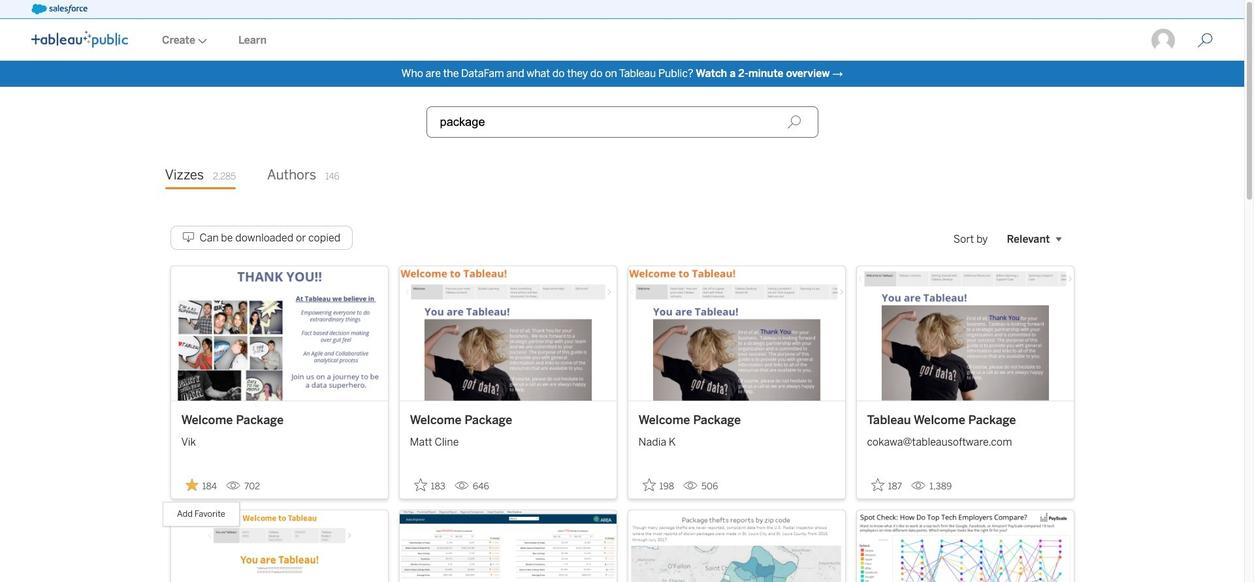 Task type: vqa. For each thing, say whether or not it's contained in the screenshot.
Customize username field
no



Task type: locate. For each thing, give the bounding box(es) containing it.
workbook thumbnail image
[[171, 266, 388, 401], [399, 266, 616, 401], [628, 266, 845, 401], [857, 266, 1074, 401], [171, 511, 388, 583], [399, 511, 616, 583], [628, 511, 845, 583], [857, 511, 1074, 583]]

Search input field
[[426, 106, 818, 138]]

1 horizontal spatial add favorite button
[[639, 475, 678, 496]]

Add Favorite button
[[410, 475, 449, 496], [639, 475, 678, 496], [867, 475, 906, 496]]

2 horizontal spatial add favorite button
[[867, 475, 906, 496]]

1 add favorite button from the left
[[410, 475, 449, 496]]

salesforce logo image
[[31, 4, 87, 14]]

1 add favorite image from the left
[[642, 479, 656, 492]]

search image
[[787, 115, 801, 129]]

3 add favorite button from the left
[[867, 475, 906, 496]]

add favorite image
[[642, 479, 656, 492], [871, 479, 884, 492]]

0 horizontal spatial add favorite button
[[410, 475, 449, 496]]

0 horizontal spatial add favorite image
[[642, 479, 656, 492]]

2 add favorite image from the left
[[871, 479, 884, 492]]

add favorite image for 1st add favorite button from the right
[[871, 479, 884, 492]]

add favorite image
[[414, 479, 427, 492]]

1 horizontal spatial add favorite image
[[871, 479, 884, 492]]

create image
[[195, 39, 207, 44]]



Task type: describe. For each thing, give the bounding box(es) containing it.
logo image
[[31, 31, 128, 48]]

jacob.simon6557 image
[[1150, 27, 1176, 54]]

2 add favorite button from the left
[[639, 475, 678, 496]]

Remove Favorite button
[[181, 475, 221, 496]]

remove favorite image
[[185, 479, 198, 492]]

add favorite image for 2nd add favorite button
[[642, 479, 656, 492]]

go to search image
[[1182, 33, 1229, 48]]



